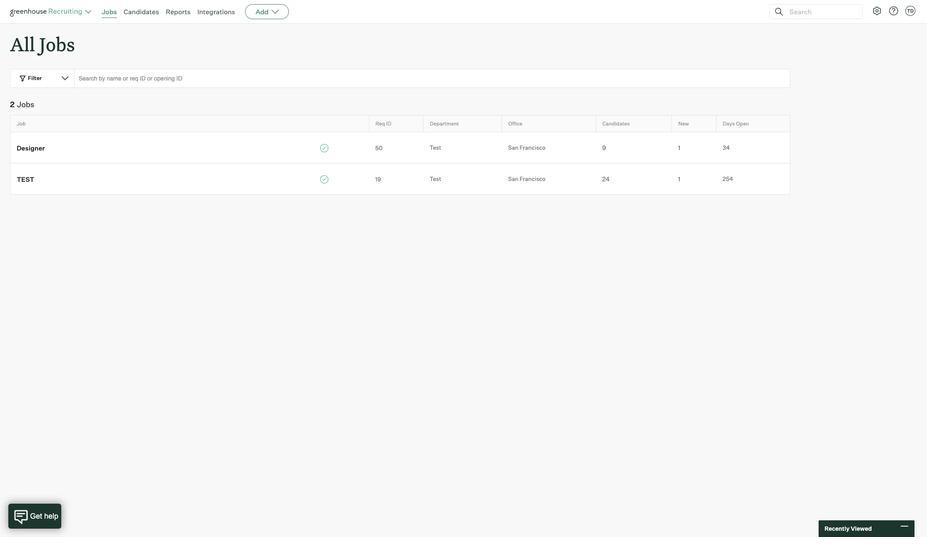 Task type: describe. For each thing, give the bounding box(es) containing it.
days
[[723, 120, 735, 127]]

34
[[723, 144, 730, 151]]

reports link
[[166, 8, 191, 16]]

254
[[723, 175, 733, 182]]

0 vertical spatial candidates
[[124, 8, 159, 16]]

add
[[256, 8, 269, 16]]

configure image
[[872, 6, 882, 16]]

viewed
[[851, 525, 872, 532]]

all
[[10, 32, 35, 56]]

francisco for 9
[[520, 144, 546, 151]]

24 link
[[596, 175, 672, 183]]

add button
[[245, 4, 289, 19]]

department
[[430, 120, 459, 127]]

san for 9
[[508, 144, 519, 151]]

9
[[602, 144, 606, 152]]

office
[[509, 120, 523, 127]]

jobs for all jobs
[[39, 32, 75, 56]]

francisco for 24
[[520, 175, 546, 182]]

0 vertical spatial jobs
[[102, 8, 117, 16]]

jobs link
[[102, 8, 117, 16]]

9 link
[[596, 143, 672, 152]]

id
[[386, 120, 392, 127]]

td
[[907, 8, 914, 14]]

td button
[[904, 4, 917, 18]]

2 jobs
[[10, 100, 34, 109]]

integrations link
[[197, 8, 235, 16]]

req
[[376, 120, 385, 127]]

san francisco for 9
[[508, 144, 546, 151]]

all jobs
[[10, 32, 75, 56]]

test
[[17, 175, 34, 183]]

integrations
[[197, 8, 235, 16]]

Search text field
[[788, 6, 855, 18]]



Task type: locate. For each thing, give the bounding box(es) containing it.
jobs for 2 jobs
[[17, 100, 34, 109]]

1 link for 9
[[672, 143, 717, 152]]

1 for 24
[[678, 175, 681, 183]]

0 vertical spatial francisco
[[520, 144, 546, 151]]

2 san francisco from the top
[[508, 175, 546, 182]]

job
[[17, 120, 26, 127]]

test link
[[10, 174, 369, 184]]

1 vertical spatial test
[[430, 175, 441, 182]]

1 for 9
[[678, 144, 681, 152]]

1 link left 254
[[672, 175, 717, 183]]

0 vertical spatial san francisco
[[508, 144, 546, 151]]

1 vertical spatial francisco
[[520, 175, 546, 182]]

candidates link
[[124, 8, 159, 16]]

francisco
[[520, 144, 546, 151], [520, 175, 546, 182]]

new
[[679, 120, 689, 127]]

1 link for 24
[[672, 175, 717, 183]]

1 francisco from the top
[[520, 144, 546, 151]]

0 vertical spatial test
[[430, 144, 441, 151]]

1 san francisco from the top
[[508, 144, 546, 151]]

designer
[[17, 144, 45, 152]]

test for 24
[[430, 175, 441, 182]]

2 francisco from the top
[[520, 175, 546, 182]]

req id
[[376, 120, 392, 127]]

2 horizontal spatial jobs
[[102, 8, 117, 16]]

2 vertical spatial jobs
[[17, 100, 34, 109]]

19
[[375, 176, 381, 183]]

jobs down greenhouse recruiting image
[[39, 32, 75, 56]]

jobs left candidates link
[[102, 8, 117, 16]]

jobs right the "2"
[[17, 100, 34, 109]]

candidates right jobs 'link'
[[124, 8, 159, 16]]

test for 9
[[430, 144, 441, 151]]

test
[[430, 144, 441, 151], [430, 175, 441, 182]]

san
[[508, 144, 519, 151], [508, 175, 519, 182]]

1 vertical spatial san francisco
[[508, 175, 546, 182]]

1 1 link from the top
[[672, 143, 717, 152]]

san for 24
[[508, 175, 519, 182]]

san francisco
[[508, 144, 546, 151], [508, 175, 546, 182]]

0 vertical spatial 1
[[678, 144, 681, 152]]

1 1 from the top
[[678, 144, 681, 152]]

san francisco for 24
[[508, 175, 546, 182]]

24
[[602, 175, 610, 183]]

recently viewed
[[825, 525, 872, 532]]

1
[[678, 144, 681, 152], [678, 175, 681, 183]]

2 1 from the top
[[678, 175, 681, 183]]

days open
[[723, 120, 749, 127]]

0 vertical spatial san
[[508, 144, 519, 151]]

1 vertical spatial candidates
[[603, 120, 630, 127]]

Search by name or req ID or opening ID text field
[[74, 69, 791, 88]]

1 test from the top
[[430, 144, 441, 151]]

2 test from the top
[[430, 175, 441, 182]]

designer link
[[10, 143, 369, 152]]

1 vertical spatial jobs
[[39, 32, 75, 56]]

50
[[375, 144, 383, 151]]

1 san from the top
[[508, 144, 519, 151]]

jobs
[[102, 8, 117, 16], [39, 32, 75, 56], [17, 100, 34, 109]]

0 horizontal spatial jobs
[[17, 100, 34, 109]]

2 1 link from the top
[[672, 175, 717, 183]]

1 vertical spatial san
[[508, 175, 519, 182]]

1 link
[[672, 143, 717, 152], [672, 175, 717, 183]]

0 vertical spatial 1 link
[[672, 143, 717, 152]]

candidates
[[124, 8, 159, 16], [603, 120, 630, 127]]

td button
[[906, 6, 916, 16]]

filter
[[28, 75, 42, 81]]

2
[[10, 100, 15, 109]]

greenhouse recruiting image
[[10, 7, 85, 17]]

1 horizontal spatial jobs
[[39, 32, 75, 56]]

1 vertical spatial 1
[[678, 175, 681, 183]]

1 vertical spatial 1 link
[[672, 175, 717, 183]]

1 link down new
[[672, 143, 717, 152]]

open
[[736, 120, 749, 127]]

1 horizontal spatial candidates
[[603, 120, 630, 127]]

recently
[[825, 525, 850, 532]]

0 horizontal spatial candidates
[[124, 8, 159, 16]]

reports
[[166, 8, 191, 16]]

candidates up 9
[[603, 120, 630, 127]]

2 san from the top
[[508, 175, 519, 182]]



Task type: vqa. For each thing, say whether or not it's contained in the screenshot.
San to the bottom
yes



